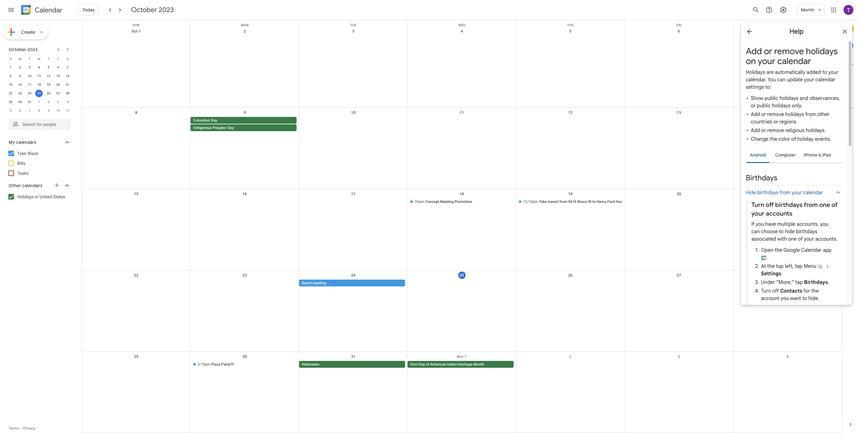 Task type: locate. For each thing, give the bounding box(es) containing it.
grid containing oct 1
[[82, 20, 842, 433]]

october up m
[[9, 47, 26, 52]]

1 vertical spatial 30
[[243, 355, 247, 359]]

5 for oct 1
[[570, 29, 572, 33]]

20
[[56, 83, 60, 86], [677, 192, 682, 196]]

1 vertical spatial 24
[[351, 273, 356, 278]]

5 for 1
[[48, 66, 50, 69]]

21
[[66, 83, 69, 86], [786, 192, 790, 196]]

day
[[211, 118, 217, 123], [228, 126, 234, 130], [419, 362, 425, 367]]

2 inside the november 2 element
[[48, 100, 50, 104]]

12 inside grid
[[569, 110, 573, 115]]

1 vertical spatial 2023
[[27, 47, 38, 52]]

0 horizontal spatial 23
[[18, 92, 22, 95]]

1 vertical spatial 27
[[677, 273, 682, 278]]

month right heritage
[[474, 362, 484, 367]]

1 horizontal spatial 8
[[38, 109, 40, 112]]

8 inside grid
[[135, 110, 137, 115]]

0 vertical spatial calendars
[[16, 140, 36, 145]]

13 inside grid
[[677, 110, 682, 115]]

0 horizontal spatial 18
[[37, 83, 41, 86]]

8 for october 2023
[[10, 74, 12, 78]]

30 inside grid
[[243, 355, 247, 359]]

31 inside october 2023 grid
[[28, 100, 31, 104]]

0 vertical spatial 23
[[18, 92, 22, 95]]

31 down 24 element
[[28, 100, 31, 104]]

1 horizontal spatial 11
[[66, 109, 69, 112]]

0 horizontal spatial 8
[[10, 74, 12, 78]]

1 horizontal spatial 16
[[243, 192, 247, 196]]

0 horizontal spatial 2023
[[27, 47, 38, 52]]

1 horizontal spatial 25
[[460, 273, 464, 278]]

1 horizontal spatial 19
[[569, 192, 573, 196]]

1 vertical spatial 15
[[134, 192, 139, 196]]

0 vertical spatial 26
[[47, 92, 50, 95]]

1 vertical spatial calendars
[[22, 183, 42, 188]]

1 vertical spatial 31
[[351, 355, 356, 359]]

18 up promotion
[[460, 192, 464, 196]]

november 2 element
[[45, 98, 52, 106]]

other calendars
[[9, 183, 42, 188]]

columbus
[[193, 118, 210, 123]]

19 up 9616
[[569, 192, 573, 196]]

calendars
[[16, 140, 36, 145], [22, 183, 42, 188]]

2 vertical spatial 5
[[10, 109, 12, 112]]

1 t from the left
[[29, 57, 31, 60]]

0 horizontal spatial 11
[[37, 74, 41, 78]]

main drawer image
[[7, 6, 15, 14]]

0 horizontal spatial 21
[[66, 83, 69, 86]]

0 horizontal spatial 14
[[66, 74, 69, 78]]

0 vertical spatial 7
[[67, 66, 69, 69]]

day up peoples'
[[211, 118, 217, 123]]

0 horizontal spatial 22
[[9, 92, 12, 95]]

10 element
[[26, 72, 33, 80]]

t left f
[[48, 57, 50, 60]]

5 down 29 element
[[10, 109, 12, 112]]

0 horizontal spatial 15
[[9, 83, 12, 86]]

6 down 30 element
[[19, 109, 21, 112]]

0 horizontal spatial 6
[[19, 109, 21, 112]]

7 down 31 element
[[29, 109, 31, 112]]

0 vertical spatial 21
[[66, 83, 69, 86]]

1
[[139, 29, 141, 33], [10, 66, 12, 69], [38, 100, 40, 104], [465, 355, 467, 359]]

1 horizontal spatial 15
[[134, 192, 139, 196]]

12 inside "element"
[[47, 74, 50, 78]]

f
[[57, 57, 59, 60]]

14
[[66, 74, 69, 78], [786, 110, 790, 115]]

25 inside cell
[[37, 92, 41, 95]]

s right f
[[67, 57, 69, 60]]

29 inside october 2023 grid
[[9, 100, 12, 104]]

0 vertical spatial 5
[[570, 29, 572, 33]]

20 element
[[54, 81, 62, 88]]

29 element
[[7, 98, 14, 106]]

1 horizontal spatial 5
[[48, 66, 50, 69]]

5 down thu
[[570, 29, 572, 33]]

row containing s
[[6, 54, 72, 63]]

row
[[82, 20, 842, 27], [82, 26, 842, 108], [6, 54, 72, 63], [6, 63, 72, 72], [6, 72, 72, 80], [6, 80, 72, 89], [6, 89, 72, 98], [6, 98, 72, 106], [6, 106, 72, 115], [82, 108, 842, 189], [82, 189, 842, 270], [82, 270, 842, 352], [82, 352, 842, 433]]

1 horizontal spatial 23
[[243, 273, 247, 278]]

thu
[[567, 23, 574, 27]]

row containing sun
[[82, 20, 842, 27]]

0 horizontal spatial 31
[[28, 100, 31, 104]]

7 up 14 element
[[67, 66, 69, 69]]

row containing oct 1
[[82, 26, 842, 108]]

row group containing 1
[[6, 63, 72, 115]]

1 horizontal spatial s
[[67, 57, 69, 60]]

19
[[47, 83, 50, 86], [569, 192, 573, 196]]

0 vertical spatial 24
[[28, 92, 31, 95]]

0 horizontal spatial 7
[[29, 109, 31, 112]]

nov
[[457, 355, 464, 359]]

day left 'of'
[[419, 362, 425, 367]]

1 vertical spatial month
[[474, 362, 484, 367]]

10 for october 2023
[[28, 74, 31, 78]]

13 element
[[54, 72, 62, 80]]

fri
[[677, 23, 682, 27]]

november 9 element
[[45, 107, 52, 114]]

13
[[56, 74, 60, 78], [677, 110, 682, 115]]

cell containing columbus day
[[191, 117, 299, 132]]

3
[[352, 29, 355, 33], [29, 66, 31, 69], [57, 100, 59, 104], [678, 355, 680, 359]]

october 2023 up m
[[9, 47, 38, 52]]

14 element
[[64, 72, 71, 80]]

first
[[411, 362, 418, 367]]

october 2023
[[131, 6, 174, 14], [9, 47, 38, 52]]

1 horizontal spatial t
[[48, 57, 50, 60]]

14 for sun
[[786, 110, 790, 115]]

23
[[18, 92, 22, 95], [243, 273, 247, 278]]

tue
[[350, 23, 357, 27]]

cell
[[82, 117, 191, 132], [191, 117, 299, 132], [299, 117, 408, 132], [408, 117, 516, 132], [516, 117, 625, 132], [625, 117, 734, 132], [734, 117, 842, 132], [82, 198, 191, 206], [191, 198, 299, 206], [299, 198, 408, 206], [625, 198, 734, 206], [734, 198, 842, 206], [82, 280, 191, 287], [191, 280, 299, 287], [408, 280, 516, 287], [516, 280, 625, 287], [625, 280, 734, 287], [734, 280, 842, 287], [82, 361, 191, 369], [516, 361, 625, 369], [625, 361, 734, 369], [734, 361, 842, 369]]

16
[[18, 83, 22, 86], [243, 192, 247, 196]]

6 for 1
[[57, 66, 59, 69]]

month
[[801, 7, 815, 13], [474, 362, 484, 367]]

day for columbus
[[211, 118, 217, 123]]

31 for nov 1
[[351, 355, 356, 359]]

1 horizontal spatial 12
[[569, 110, 573, 115]]

t
[[29, 57, 31, 60], [48, 57, 50, 60]]

5 inside grid
[[570, 29, 572, 33]]

17 inside grid
[[351, 192, 356, 196]]

9 inside "element"
[[48, 109, 50, 112]]

Search for people text field
[[12, 119, 67, 130]]

10am concept meeting promotion
[[415, 200, 472, 204]]

row containing 5
[[6, 106, 72, 115]]

28 element
[[64, 90, 71, 97]]

1 horizontal spatial 10
[[56, 109, 60, 112]]

oct 1
[[132, 29, 141, 33]]

black
[[28, 151, 38, 156]]

25
[[37, 92, 41, 95], [460, 273, 464, 278]]

0 vertical spatial 18
[[37, 83, 41, 86]]

privacy
[[23, 426, 35, 431]]

2 horizontal spatial 11
[[460, 110, 464, 115]]

november 5 element
[[7, 107, 14, 114]]

12 for sun
[[569, 110, 573, 115]]

0 horizontal spatial 10
[[28, 74, 31, 78]]

8 for sun
[[135, 110, 137, 115]]

5
[[570, 29, 572, 33], [48, 66, 50, 69], [10, 109, 12, 112]]

0 vertical spatial month
[[801, 7, 815, 13]]

holidays
[[17, 194, 34, 199]]

november 11 element
[[64, 107, 71, 114]]

14 inside october 2023 grid
[[66, 74, 69, 78]]

1 horizontal spatial 24
[[351, 273, 356, 278]]

0 vertical spatial 2023
[[159, 6, 174, 14]]

2 horizontal spatial 6
[[678, 29, 680, 33]]

1 vertical spatial 21
[[786, 192, 790, 196]]

0 vertical spatial 12
[[47, 74, 50, 78]]

30 element
[[16, 98, 24, 106]]

0 vertical spatial 22
[[9, 92, 12, 95]]

0 horizontal spatial month
[[474, 362, 484, 367]]

25 cell
[[34, 89, 44, 98]]

0 horizontal spatial 16
[[18, 83, 22, 86]]

17 inside 17 element
[[28, 83, 31, 86]]

19 element
[[45, 81, 52, 88]]

24 down 17 element
[[28, 92, 31, 95]]

0 horizontal spatial 20
[[56, 83, 60, 86]]

tab list
[[843, 20, 860, 416]]

1 horizontal spatial 9
[[48, 109, 50, 112]]

calendar
[[35, 6, 62, 14]]

31
[[28, 100, 31, 104], [351, 355, 356, 359]]

12:13pm take transit from 9616 brace st to henry ford hospital
[[524, 200, 630, 204]]

11 element
[[35, 72, 43, 80]]

17 element
[[26, 81, 33, 88]]

26 inside "row group"
[[47, 92, 50, 95]]

0 horizontal spatial 9
[[19, 74, 21, 78]]

23 inside grid
[[18, 92, 22, 95]]

calendars up 'tyler black'
[[16, 140, 36, 145]]

10am
[[415, 200, 424, 204]]

0 vertical spatial 19
[[47, 83, 50, 86]]

1 horizontal spatial 14
[[786, 110, 790, 115]]

31 element
[[26, 98, 33, 106]]

1 vertical spatial 23
[[243, 273, 247, 278]]

1 right oct
[[139, 29, 141, 33]]

30 inside "row group"
[[18, 100, 22, 104]]

0 horizontal spatial 27
[[56, 92, 60, 95]]

day right peoples'
[[228, 126, 234, 130]]

9 up columbus day button at the left of page
[[244, 110, 246, 115]]

1 vertical spatial october
[[9, 47, 26, 52]]

0 horizontal spatial october 2023
[[9, 47, 38, 52]]

meeting
[[440, 200, 454, 204]]

month button
[[797, 2, 826, 17]]

first day of american indian heritage month
[[411, 362, 484, 367]]

1 horizontal spatial 29
[[134, 355, 139, 359]]

6 inside grid
[[678, 29, 680, 33]]

november 3 element
[[54, 98, 62, 106]]

0 horizontal spatial 26
[[47, 92, 50, 95]]

calendars up in in the left of the page
[[22, 183, 42, 188]]

19 inside october 2023 grid
[[47, 83, 50, 86]]

create button
[[2, 25, 48, 40]]

18
[[37, 83, 41, 86], [460, 192, 464, 196]]

24
[[28, 92, 31, 95], [351, 273, 356, 278]]

columbus day button
[[191, 117, 297, 124]]

1 vertical spatial 18
[[460, 192, 464, 196]]

1 horizontal spatial 20
[[677, 192, 682, 196]]

18 down 11 element
[[37, 83, 41, 86]]

tyler
[[17, 151, 27, 156]]

1 horizontal spatial month
[[801, 7, 815, 13]]

1 vertical spatial day
[[228, 126, 234, 130]]

31 inside grid
[[351, 355, 356, 359]]

other calendars button
[[1, 181, 77, 191]]

15
[[9, 83, 12, 86], [134, 192, 139, 196]]

0 vertical spatial 30
[[18, 100, 22, 104]]

22 inside grid
[[134, 273, 139, 278]]

29 for nov 1
[[134, 355, 139, 359]]

30
[[18, 100, 22, 104], [243, 355, 247, 359]]

29 inside grid
[[134, 355, 139, 359]]

4
[[461, 29, 463, 33], [38, 66, 40, 69], [67, 100, 69, 104], [787, 355, 789, 359]]

to
[[593, 200, 596, 204]]

t left w
[[29, 57, 31, 60]]

9 up 16 element
[[19, 74, 21, 78]]

october
[[131, 6, 157, 14], [9, 47, 26, 52]]

1 horizontal spatial 6
[[57, 66, 59, 69]]

0 horizontal spatial 30
[[18, 100, 22, 104]]

27 element
[[54, 90, 62, 97]]

ford
[[608, 200, 615, 204]]

21 element
[[64, 81, 71, 88]]

22
[[9, 92, 12, 95], [134, 273, 139, 278]]

27 inside october 2023 grid
[[56, 92, 60, 95]]

25, today element
[[35, 90, 43, 97]]

month right settings menu image
[[801, 7, 815, 13]]

1 horizontal spatial 26
[[569, 273, 573, 278]]

s left m
[[10, 57, 12, 60]]

transit
[[548, 200, 559, 204]]

11
[[37, 74, 41, 78], [66, 109, 69, 112], [460, 110, 464, 115]]

1 vertical spatial 25
[[460, 273, 464, 278]]

0 vertical spatial 29
[[9, 100, 12, 104]]

november 1 element
[[35, 98, 43, 106]]

6 for oct 1
[[678, 29, 680, 33]]

1 vertical spatial 22
[[134, 273, 139, 278]]

0 horizontal spatial 25
[[37, 92, 41, 95]]

0 vertical spatial 13
[[56, 74, 60, 78]]

settings menu image
[[780, 6, 788, 14]]

november 7 element
[[26, 107, 33, 114]]

october up sun
[[131, 6, 157, 14]]

1 horizontal spatial 30
[[243, 355, 247, 359]]

0 horizontal spatial 24
[[28, 92, 31, 95]]

2023
[[159, 6, 174, 14], [27, 47, 38, 52]]

grid
[[82, 20, 842, 433]]

0 horizontal spatial t
[[29, 57, 31, 60]]

10 inside grid
[[351, 110, 356, 115]]

column header
[[734, 20, 842, 26]]

None search field
[[0, 116, 77, 130]]

party!!!!
[[221, 362, 234, 367]]

7
[[67, 66, 69, 69], [29, 109, 31, 112]]

12
[[47, 74, 50, 78], [569, 110, 573, 115]]

6 down fri
[[678, 29, 680, 33]]

1 vertical spatial 26
[[569, 273, 573, 278]]

1 horizontal spatial 27
[[677, 273, 682, 278]]

6 down f
[[57, 66, 59, 69]]

14 inside grid
[[786, 110, 790, 115]]

1 vertical spatial 14
[[786, 110, 790, 115]]

1 horizontal spatial 22
[[134, 273, 139, 278]]

tasks
[[17, 171, 29, 176]]

1 vertical spatial 29
[[134, 355, 139, 359]]

brace
[[578, 200, 587, 204]]

12 for october 2023
[[47, 74, 50, 78]]

calendar heading
[[33, 6, 62, 14]]

2
[[244, 29, 246, 33], [19, 66, 21, 69], [48, 100, 50, 104], [570, 355, 572, 359]]

my calendars button
[[1, 137, 77, 147]]

row group
[[6, 63, 72, 115]]

0 vertical spatial 15
[[9, 83, 12, 86]]

9 down the november 2 element
[[48, 109, 50, 112]]

0 horizontal spatial october
[[9, 47, 26, 52]]

create
[[21, 29, 35, 35]]

indian
[[447, 362, 458, 367]]

29 for 1
[[9, 100, 12, 104]]

24 up board meeting button
[[351, 273, 356, 278]]

16 inside grid
[[243, 192, 247, 196]]

1 horizontal spatial 17
[[351, 192, 356, 196]]

1 vertical spatial 16
[[243, 192, 247, 196]]

october 2023 up sun
[[131, 6, 174, 14]]

0 horizontal spatial 13
[[56, 74, 60, 78]]

2 horizontal spatial day
[[419, 362, 425, 367]]

5 up 12 "element"
[[48, 66, 50, 69]]

19 down 12 "element"
[[47, 83, 50, 86]]

13 inside october 2023 grid
[[56, 74, 60, 78]]

11 for october 2023
[[37, 74, 41, 78]]

0 vertical spatial 25
[[37, 92, 41, 95]]

my
[[9, 140, 15, 145]]

10 for sun
[[351, 110, 356, 115]]

31 up halloween "button"
[[351, 355, 356, 359]]

meeting
[[313, 281, 326, 285]]

1 vertical spatial 12
[[569, 110, 573, 115]]

0 vertical spatial october
[[131, 6, 157, 14]]

1 down 25, today element
[[38, 100, 40, 104]]

8
[[10, 74, 12, 78], [38, 109, 40, 112], [135, 110, 137, 115]]

30 for nov 1
[[243, 355, 247, 359]]

24 inside october 2023 grid
[[28, 92, 31, 95]]

0 vertical spatial 6
[[678, 29, 680, 33]]

9 inside grid
[[244, 110, 246, 115]]

11 for sun
[[460, 110, 464, 115]]

terms
[[9, 426, 19, 431]]

0 horizontal spatial 12
[[47, 74, 50, 78]]

day inside button
[[419, 362, 425, 367]]

27
[[56, 92, 60, 95], [677, 273, 682, 278]]

2 vertical spatial day
[[419, 362, 425, 367]]

17
[[28, 83, 31, 86], [351, 192, 356, 196]]

1 vertical spatial 5
[[48, 66, 50, 69]]



Task type: vqa. For each thing, say whether or not it's contained in the screenshot.
DECEMBER 5 'element'
no



Task type: describe. For each thing, give the bounding box(es) containing it.
from
[[560, 200, 568, 204]]

14 for october 2023
[[66, 74, 69, 78]]

month inside popup button
[[801, 7, 815, 13]]

18 inside grid
[[460, 192, 464, 196]]

22 inside october 2023 grid
[[9, 92, 12, 95]]

1 right nov at the right of page
[[465, 355, 467, 359]]

1 horizontal spatial october 2023
[[131, 6, 174, 14]]

indigenous
[[193, 126, 212, 130]]

bills
[[17, 161, 25, 166]]

concept
[[426, 200, 439, 204]]

13 for sun
[[677, 110, 682, 115]]

terms link
[[9, 426, 19, 431]]

add other calendars image
[[54, 182, 60, 188]]

9 for sun
[[244, 110, 246, 115]]

of
[[426, 362, 430, 367]]

24 element
[[26, 90, 33, 97]]

my calendars
[[9, 140, 36, 145]]

19 inside grid
[[569, 192, 573, 196]]

take
[[539, 200, 547, 204]]

8 inside "element"
[[38, 109, 40, 112]]

0 horizontal spatial 5
[[10, 109, 12, 112]]

0 vertical spatial 20
[[56, 83, 60, 86]]

holidays in united states
[[17, 194, 65, 199]]

16 element
[[16, 81, 24, 88]]

15 inside "row group"
[[9, 83, 12, 86]]

23 element
[[16, 90, 24, 97]]

calendars for other calendars
[[22, 183, 42, 188]]

18 inside october 2023 grid
[[37, 83, 41, 86]]

15 element
[[7, 81, 14, 88]]

2 s from the left
[[67, 57, 69, 60]]

wed
[[459, 23, 466, 27]]

15 inside grid
[[134, 192, 139, 196]]

9616
[[568, 200, 577, 204]]

22 element
[[7, 90, 14, 97]]

board meeting
[[302, 281, 326, 285]]

oct
[[132, 29, 138, 33]]

1 vertical spatial 20
[[677, 192, 682, 196]]

in
[[35, 194, 39, 199]]

5:15pm pizza party!!!!
[[198, 362, 234, 367]]

november 4 element
[[64, 98, 71, 106]]

10 inside row
[[56, 109, 60, 112]]

other
[[9, 183, 21, 188]]

12 element
[[45, 72, 52, 80]]

board
[[302, 281, 312, 285]]

28
[[66, 92, 69, 95]]

16 inside 16 element
[[18, 83, 22, 86]]

pizza
[[211, 362, 221, 367]]

promotion
[[455, 200, 472, 204]]

–
[[20, 426, 22, 431]]

peoples'
[[213, 126, 227, 130]]

1 vertical spatial 7
[[29, 109, 31, 112]]

tyler black
[[17, 151, 38, 156]]

halloween
[[302, 362, 319, 367]]

privacy link
[[23, 426, 35, 431]]

terms – privacy
[[9, 426, 35, 431]]

1 horizontal spatial 2023
[[159, 6, 174, 14]]

w
[[38, 57, 40, 60]]

1 up 15 element
[[10, 66, 12, 69]]

today button
[[79, 2, 99, 17]]

october 2023 grid
[[6, 54, 72, 115]]

henry
[[597, 200, 607, 204]]

november 6 element
[[16, 107, 24, 114]]

1 s from the left
[[10, 57, 12, 60]]

nov 1
[[457, 355, 467, 359]]

sun
[[133, 23, 140, 27]]

26 element
[[45, 90, 52, 97]]

american
[[430, 362, 446, 367]]

5:15pm
[[198, 362, 210, 367]]

united
[[40, 194, 52, 199]]

27 inside grid
[[677, 273, 682, 278]]

halloween button
[[299, 361, 405, 368]]

indigenous peoples' day button
[[191, 124, 297, 131]]

30 for 1
[[18, 100, 22, 104]]

heritage
[[458, 362, 473, 367]]

2 t from the left
[[48, 57, 50, 60]]

mon
[[241, 23, 249, 27]]

1 horizontal spatial day
[[228, 126, 234, 130]]

18 element
[[35, 81, 43, 88]]

1 horizontal spatial 7
[[67, 66, 69, 69]]

month inside button
[[474, 362, 484, 367]]

12:13pm
[[524, 200, 538, 204]]

november 8 element
[[35, 107, 43, 114]]

my calendars list
[[1, 149, 77, 178]]

hospital
[[616, 200, 630, 204]]

m
[[19, 57, 21, 60]]

31 for 1
[[28, 100, 31, 104]]

row containing 1
[[6, 63, 72, 72]]

21 inside grid
[[786, 192, 790, 196]]

day for first
[[419, 362, 425, 367]]

columbus day indigenous peoples' day
[[193, 118, 234, 130]]

st
[[588, 200, 592, 204]]

column header inside row
[[734, 20, 842, 26]]

november 10 element
[[54, 107, 62, 114]]

1 vertical spatial october 2023
[[9, 47, 38, 52]]

first day of american indian heritage month button
[[408, 361, 514, 368]]

states
[[53, 194, 65, 199]]

26 inside grid
[[569, 273, 573, 278]]

13 for october 2023
[[56, 74, 60, 78]]

today
[[83, 7, 95, 13]]

support image
[[766, 6, 773, 14]]

9 for october 2023
[[19, 74, 21, 78]]

calendar element
[[20, 4, 62, 17]]

board meeting button
[[299, 280, 405, 287]]

2 vertical spatial 6
[[19, 109, 21, 112]]

calendars for my calendars
[[16, 140, 36, 145]]

21 inside october 2023 grid
[[66, 83, 69, 86]]

1 horizontal spatial october
[[131, 6, 157, 14]]



